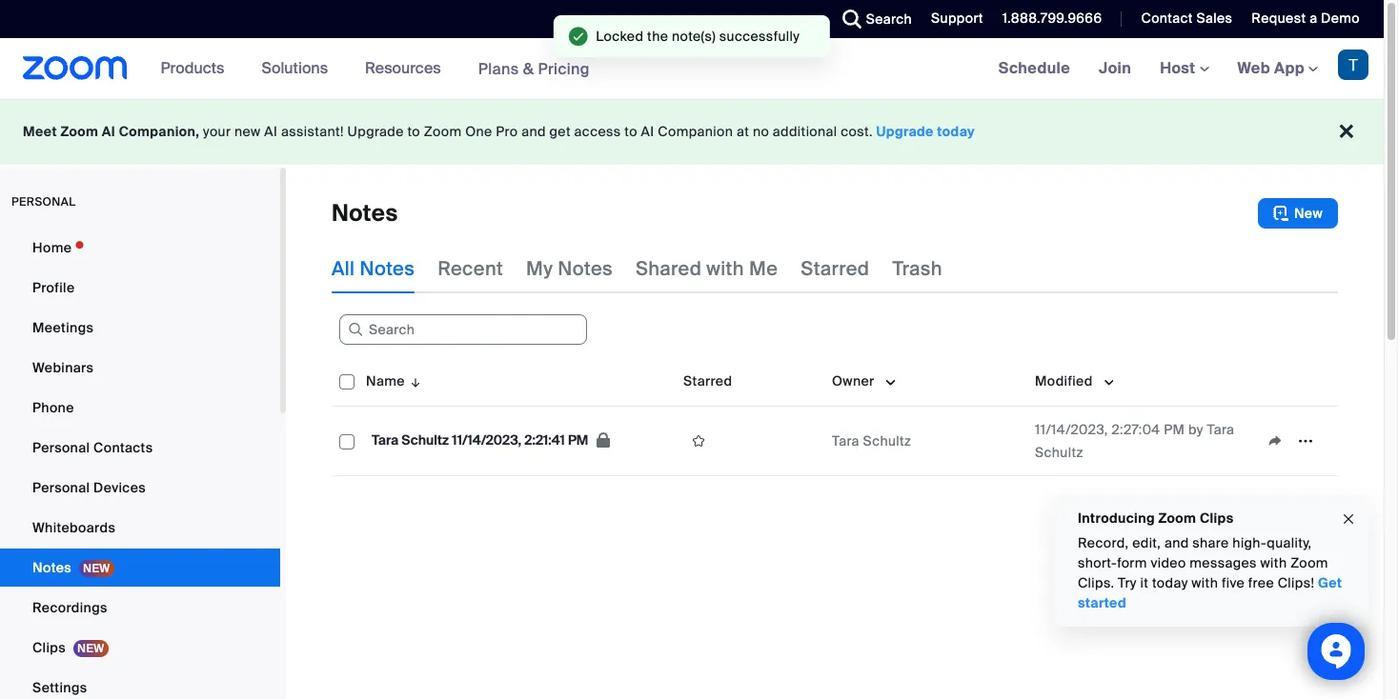 Task type: describe. For each thing, give the bounding box(es) containing it.
webinars
[[32, 360, 94, 377]]

my notes
[[526, 257, 613, 281]]

tabs of all notes page tab list
[[332, 244, 943, 294]]

the
[[648, 28, 669, 45]]

search
[[867, 10, 913, 28]]

application containing name
[[332, 357, 1353, 491]]

high-
[[1233, 535, 1268, 552]]

11/14/2023, 2:27:04 pm by tara schultz
[[1036, 421, 1235, 462]]

profile picture image
[[1339, 50, 1369, 80]]

five
[[1222, 575, 1245, 592]]

web app button
[[1238, 58, 1319, 78]]

zoom up edit,
[[1159, 510, 1197, 527]]

companion
[[658, 123, 734, 140]]

tara schultz 11/14/2023, 2:21:41 pm
[[372, 432, 592, 449]]

zoom right meet
[[61, 123, 98, 140]]

personal for personal devices
[[32, 480, 90, 497]]

pro
[[496, 123, 518, 140]]

personal devices link
[[0, 469, 280, 507]]

successfully
[[720, 28, 800, 45]]

pm inside 11/14/2023, 2:27:04 pm by tara schultz
[[1165, 421, 1186, 439]]

plans
[[478, 59, 519, 79]]

1.888.799.9666
[[1003, 10, 1103, 27]]

notes inside the personal menu menu
[[32, 560, 72, 577]]

web
[[1238, 58, 1271, 78]]

11/14/2023, inside 11/14/2023, 2:27:04 pm by tara schultz
[[1036, 421, 1109, 439]]

meet zoom ai companion, your new ai assistant! upgrade to zoom one pro and get access to ai companion at no additional cost. upgrade today
[[23, 123, 976, 140]]

Search text field
[[339, 315, 587, 345]]

access
[[575, 123, 621, 140]]

at
[[737, 123, 750, 140]]

recordings link
[[0, 589, 280, 627]]

new
[[235, 123, 261, 140]]

solutions
[[262, 58, 328, 78]]

2 ai from the left
[[264, 123, 278, 140]]

contacts
[[93, 440, 153, 457]]

get
[[550, 123, 571, 140]]

messages
[[1190, 555, 1258, 572]]

solutions button
[[262, 38, 337, 99]]

personal contacts link
[[0, 429, 280, 467]]

home link
[[0, 229, 280, 267]]

contact sales
[[1142, 10, 1233, 27]]

webinars link
[[0, 349, 280, 387]]

all
[[332, 257, 355, 281]]

try
[[1119, 575, 1137, 592]]

personal devices
[[32, 480, 146, 497]]

by
[[1189, 421, 1204, 439]]

introducing zoom clips
[[1079, 510, 1234, 527]]

search button
[[828, 0, 917, 38]]

clips inside the personal menu menu
[[32, 640, 66, 657]]

tara for tara schultz
[[832, 433, 860, 450]]

phone
[[32, 400, 74, 417]]

meetings
[[32, 319, 94, 337]]

profile
[[32, 279, 75, 297]]

schultz inside 11/14/2023, 2:27:04 pm by tara schultz
[[1036, 444, 1084, 462]]

settings
[[32, 680, 87, 697]]

request a demo
[[1252, 10, 1361, 27]]

tara schultz
[[832, 433, 912, 450]]

clips!
[[1279, 575, 1315, 592]]

and inside record, edit, and share high-quality, short-form video messages with zoom clips. try it today with five free clips!
[[1165, 535, 1190, 552]]

2:27:04
[[1112, 421, 1161, 439]]

form
[[1118, 555, 1148, 572]]

name
[[366, 373, 405, 390]]

meetings navigation
[[985, 38, 1385, 100]]

schedule link
[[985, 38, 1085, 99]]

1 ai from the left
[[102, 123, 115, 140]]

your
[[203, 123, 231, 140]]

zoom left one at the left
[[424, 123, 462, 140]]

whiteboards link
[[0, 509, 280, 547]]

clips.
[[1079, 575, 1115, 592]]

2 upgrade from the left
[[877, 123, 934, 140]]

contact
[[1142, 10, 1194, 27]]

modified
[[1036, 373, 1093, 390]]

started
[[1079, 595, 1127, 612]]

product information navigation
[[146, 38, 604, 100]]

resources
[[365, 58, 441, 78]]

1 horizontal spatial with
[[1192, 575, 1219, 592]]

meet zoom ai companion, footer
[[0, 99, 1385, 165]]

banner containing products
[[0, 38, 1385, 100]]

clips link
[[0, 629, 280, 668]]

request
[[1252, 10, 1307, 27]]

resources button
[[365, 38, 450, 99]]

app
[[1275, 58, 1305, 78]]

join link
[[1085, 38, 1146, 99]]

2 to from the left
[[625, 123, 638, 140]]

share
[[1193, 535, 1230, 552]]

more options for tara schultz 11/14/2023, 2:21:41 pm image
[[1291, 433, 1322, 450]]

2 horizontal spatial with
[[1261, 555, 1288, 572]]

additional
[[773, 123, 838, 140]]

arrow down image
[[405, 370, 423, 393]]

introducing
[[1079, 510, 1156, 527]]

upgrade today link
[[877, 123, 976, 140]]

recent
[[438, 257, 504, 281]]

personal menu menu
[[0, 229, 280, 700]]

companion,
[[119, 123, 200, 140]]

personal for personal contacts
[[32, 440, 90, 457]]

schedule
[[999, 58, 1071, 78]]

shared
[[636, 257, 702, 281]]

devices
[[93, 480, 146, 497]]

today inside meet zoom ai companion, footer
[[938, 123, 976, 140]]

close image
[[1342, 509, 1357, 531]]

today inside record, edit, and share high-quality, short-form video messages with zoom clips. try it today with five free clips!
[[1153, 575, 1189, 592]]



Task type: vqa. For each thing, say whether or not it's contained in the screenshot.
2nd Client from the left
no



Task type: locate. For each thing, give the bounding box(es) containing it.
free
[[1249, 575, 1275, 592]]

1 horizontal spatial and
[[1165, 535, 1190, 552]]

1 horizontal spatial 11/14/2023,
[[1036, 421, 1109, 439]]

banner
[[0, 38, 1385, 100]]

tara down the name
[[372, 432, 399, 449]]

starred right me at top right
[[801, 257, 870, 281]]

tara inside button
[[372, 432, 399, 449]]

it
[[1141, 575, 1149, 592]]

one
[[466, 123, 493, 140]]

locked
[[596, 28, 644, 45]]

0 horizontal spatial tara
[[372, 432, 399, 449]]

notes link
[[0, 549, 280, 587]]

0 horizontal spatial starred
[[684, 373, 733, 390]]

0 horizontal spatial to
[[408, 123, 421, 140]]

0 horizontal spatial schultz
[[402, 432, 449, 449]]

personal
[[11, 195, 76, 210]]

support link
[[917, 0, 989, 38], [932, 10, 984, 27]]

assistant!
[[281, 123, 344, 140]]

starred up tara schultz 11/14/2023, 2:21:41 pm unstarred image
[[684, 373, 733, 390]]

plans & pricing link
[[478, 59, 590, 79], [478, 59, 590, 79]]

ai right new
[[264, 123, 278, 140]]

0 horizontal spatial pm
[[568, 432, 589, 449]]

11/14/2023, down the modified
[[1036, 421, 1109, 439]]

11/14/2023,
[[1036, 421, 1109, 439], [452, 432, 522, 449]]

with
[[707, 257, 745, 281], [1261, 555, 1288, 572], [1192, 575, 1219, 592]]

profile link
[[0, 269, 280, 307]]

to right access
[[625, 123, 638, 140]]

web app
[[1238, 58, 1305, 78]]

personal
[[32, 440, 90, 457], [32, 480, 90, 497]]

join
[[1100, 58, 1132, 78]]

2 horizontal spatial ai
[[641, 123, 655, 140]]

pm
[[1165, 421, 1186, 439], [568, 432, 589, 449]]

with left me at top right
[[707, 257, 745, 281]]

1 personal from the top
[[32, 440, 90, 457]]

2 vertical spatial with
[[1192, 575, 1219, 592]]

with up free
[[1261, 555, 1288, 572]]

pm inside button
[[568, 432, 589, 449]]

support
[[932, 10, 984, 27]]

schultz for tara schultz 11/14/2023, 2:21:41 pm
[[402, 432, 449, 449]]

schultz for tara schultz
[[864, 433, 912, 450]]

my
[[526, 257, 553, 281]]

0 vertical spatial today
[[938, 123, 976, 140]]

upgrade
[[348, 123, 404, 140], [877, 123, 934, 140]]

0 horizontal spatial 11/14/2023,
[[452, 432, 522, 449]]

a
[[1310, 10, 1318, 27]]

0 vertical spatial with
[[707, 257, 745, 281]]

2:21:41
[[525, 432, 565, 449]]

home
[[32, 239, 72, 257]]

11/14/2023, inside button
[[452, 432, 522, 449]]

and up video
[[1165, 535, 1190, 552]]

products
[[161, 58, 224, 78]]

0 vertical spatial personal
[[32, 440, 90, 457]]

schultz down owner in the right of the page
[[864, 433, 912, 450]]

3 ai from the left
[[641, 123, 655, 140]]

tara inside 11/14/2023, 2:27:04 pm by tara schultz
[[1208, 421, 1235, 439]]

starred inside tabs of all notes page tab list
[[801, 257, 870, 281]]

application
[[332, 357, 1353, 491], [1261, 427, 1331, 456]]

0 horizontal spatial with
[[707, 257, 745, 281]]

to down resources dropdown button
[[408, 123, 421, 140]]

edit,
[[1133, 535, 1162, 552]]

quality,
[[1268, 535, 1312, 552]]

0 vertical spatial starred
[[801, 257, 870, 281]]

to
[[408, 123, 421, 140], [625, 123, 638, 140]]

starred inside application
[[684, 373, 733, 390]]

0 horizontal spatial ai
[[102, 123, 115, 140]]

zoom
[[61, 123, 98, 140], [424, 123, 462, 140], [1159, 510, 1197, 527], [1291, 555, 1329, 572]]

notes
[[332, 198, 398, 228], [360, 257, 415, 281], [558, 257, 613, 281], [32, 560, 72, 577]]

zoom inside record, edit, and share high-quality, short-form video messages with zoom clips. try it today with five free clips!
[[1291, 555, 1329, 572]]

1 horizontal spatial schultz
[[864, 433, 912, 450]]

ai left companion,
[[102, 123, 115, 140]]

zoom up clips!
[[1291, 555, 1329, 572]]

1 vertical spatial with
[[1261, 555, 1288, 572]]

me
[[750, 257, 778, 281]]

owner
[[832, 373, 875, 390]]

new
[[1295, 205, 1324, 222]]

today
[[938, 123, 976, 140], [1153, 575, 1189, 592]]

personal contacts
[[32, 440, 153, 457]]

1.888.799.9666 button
[[989, 0, 1108, 38], [1003, 10, 1103, 27]]

upgrade down product information 'navigation'
[[348, 123, 404, 140]]

1 horizontal spatial clips
[[1200, 510, 1234, 527]]

0 horizontal spatial upgrade
[[348, 123, 404, 140]]

pricing
[[538, 59, 590, 79]]

ai
[[102, 123, 115, 140], [264, 123, 278, 140], [641, 123, 655, 140]]

1 horizontal spatial starred
[[801, 257, 870, 281]]

and inside meet zoom ai companion, footer
[[522, 123, 546, 140]]

schultz inside button
[[402, 432, 449, 449]]

and
[[522, 123, 546, 140], [1165, 535, 1190, 552]]

notes up recordings on the bottom of page
[[32, 560, 72, 577]]

notes up all notes
[[332, 198, 398, 228]]

2 personal from the top
[[32, 480, 90, 497]]

no
[[753, 123, 770, 140]]

1 vertical spatial personal
[[32, 480, 90, 497]]

contact sales link
[[1128, 0, 1238, 38], [1142, 10, 1233, 27]]

2 horizontal spatial schultz
[[1036, 444, 1084, 462]]

1 horizontal spatial today
[[1153, 575, 1189, 592]]

1 upgrade from the left
[[348, 123, 404, 140]]

notes right my
[[558, 257, 613, 281]]

0 horizontal spatial and
[[522, 123, 546, 140]]

success image
[[569, 27, 589, 46]]

shared with me
[[636, 257, 778, 281]]

0 horizontal spatial clips
[[32, 640, 66, 657]]

1 vertical spatial and
[[1165, 535, 1190, 552]]

1 vertical spatial clips
[[32, 640, 66, 657]]

tara right by
[[1208, 421, 1235, 439]]

schultz down the modified
[[1036, 444, 1084, 462]]

tara for tara schultz 11/14/2023, 2:21:41 pm
[[372, 432, 399, 449]]

tara schultz 11/14/2023, 2:21:41 pm unstarred image
[[684, 433, 714, 450]]

personal up whiteboards
[[32, 480, 90, 497]]

whiteboards
[[32, 520, 116, 537]]

0 vertical spatial and
[[522, 123, 546, 140]]

recordings
[[32, 600, 108, 617]]

1 vertical spatial starred
[[684, 373, 733, 390]]

new button
[[1259, 198, 1339, 229]]

share image
[[1261, 433, 1291, 450]]

schultz down "arrow down" image
[[402, 432, 449, 449]]

1 vertical spatial today
[[1153, 575, 1189, 592]]

0 horizontal spatial today
[[938, 123, 976, 140]]

upgrade right cost.
[[877, 123, 934, 140]]

and left get
[[522, 123, 546, 140]]

11/14/2023, left 2:21:41
[[452, 432, 522, 449]]

1 horizontal spatial tara
[[832, 433, 860, 450]]

pm right 2:21:41
[[568, 432, 589, 449]]

get started link
[[1079, 575, 1343, 612]]

phone link
[[0, 389, 280, 427]]

get
[[1319, 575, 1343, 592]]

pm left by
[[1165, 421, 1186, 439]]

sales
[[1197, 10, 1233, 27]]

clips up "settings"
[[32, 640, 66, 657]]

note(s)
[[672, 28, 716, 45]]

clips up share
[[1200, 510, 1234, 527]]

locked the note(s) successfully
[[596, 28, 800, 45]]

tara down owner in the right of the page
[[832, 433, 860, 450]]

with inside tabs of all notes page tab list
[[707, 257, 745, 281]]

record, edit, and share high-quality, short-form video messages with zoom clips. try it today with five free clips!
[[1079, 535, 1329, 592]]

short-
[[1079, 555, 1118, 572]]

zoom logo image
[[23, 56, 127, 80]]

2 horizontal spatial tara
[[1208, 421, 1235, 439]]

1 horizontal spatial ai
[[264, 123, 278, 140]]

ai left companion
[[641, 123, 655, 140]]

request a demo link
[[1238, 0, 1385, 38], [1252, 10, 1361, 27]]

cost.
[[841, 123, 873, 140]]

meet
[[23, 123, 57, 140]]

trash
[[893, 257, 943, 281]]

host button
[[1161, 58, 1210, 78]]

schultz
[[402, 432, 449, 449], [864, 433, 912, 450], [1036, 444, 1084, 462]]

demo
[[1322, 10, 1361, 27]]

1 horizontal spatial pm
[[1165, 421, 1186, 439]]

1 horizontal spatial upgrade
[[877, 123, 934, 140]]

all notes
[[332, 257, 415, 281]]

tara schultz 11/14/2023, 2:21:41 pm button
[[366, 428, 617, 455]]

with down messages
[[1192, 575, 1219, 592]]

settings link
[[0, 669, 280, 700]]

0 vertical spatial clips
[[1200, 510, 1234, 527]]

personal down the "phone"
[[32, 440, 90, 457]]

1 to from the left
[[408, 123, 421, 140]]

plans & pricing
[[478, 59, 590, 79]]

get started
[[1079, 575, 1343, 612]]

notes right "all"
[[360, 257, 415, 281]]

products button
[[161, 38, 233, 99]]

1 horizontal spatial to
[[625, 123, 638, 140]]



